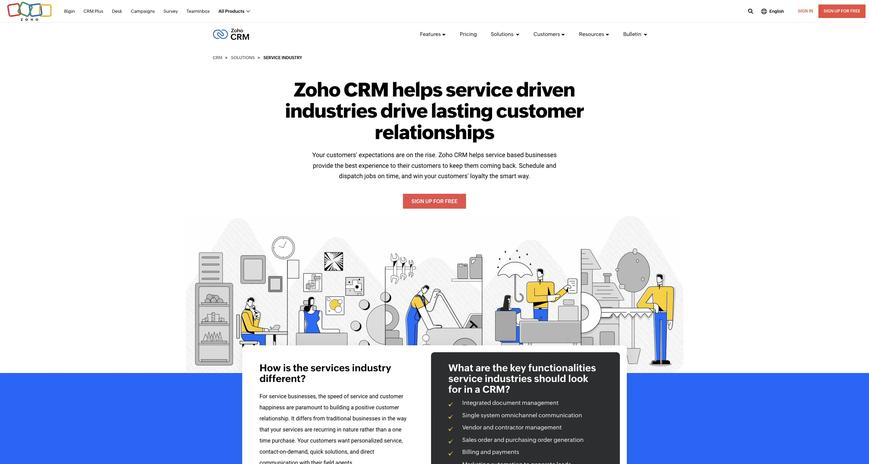 Task type: locate. For each thing, give the bounding box(es) containing it.
different?
[[260, 374, 306, 385]]

1 vertical spatial in
[[382, 416, 386, 422]]

in up than
[[382, 416, 386, 422]]

look
[[568, 374, 588, 385]]

customers'
[[327, 152, 357, 159], [438, 173, 469, 180]]

1 horizontal spatial industries
[[485, 374, 532, 385]]

on down experience
[[378, 173, 385, 180]]

0 horizontal spatial solutions link
[[231, 55, 255, 60]]

are down differs
[[305, 427, 312, 433]]

time
[[260, 438, 271, 445]]

order
[[478, 437, 493, 444], [538, 437, 553, 444]]

contractor
[[495, 425, 524, 432]]

customers' up the best
[[327, 152, 357, 159]]

in
[[464, 384, 473, 395], [382, 416, 386, 422], [337, 427, 341, 433]]

2 horizontal spatial a
[[475, 384, 480, 395]]

1 vertical spatial customer
[[380, 394, 403, 400]]

field
[[324, 460, 334, 465]]

1 horizontal spatial customers'
[[438, 173, 469, 180]]

your up demand,
[[298, 438, 309, 445]]

1 horizontal spatial for
[[433, 199, 444, 205]]

and up payments
[[494, 437, 504, 444]]

0 horizontal spatial a
[[351, 405, 354, 411]]

1 horizontal spatial up
[[835, 9, 840, 14]]

0 vertical spatial helps
[[392, 78, 442, 101]]

their
[[398, 162, 410, 169], [311, 460, 322, 465]]

2 vertical spatial for
[[260, 394, 268, 400]]

on up 'time, and win'
[[406, 152, 413, 159]]

order up billing and payments
[[478, 437, 493, 444]]

customers' down keep
[[438, 173, 469, 180]]

free
[[850, 9, 861, 14], [445, 199, 458, 205]]

0 vertical spatial customer
[[496, 100, 584, 122]]

contact-
[[260, 449, 280, 456]]

1 vertical spatial to
[[324, 405, 329, 411]]

the right the is
[[293, 363, 308, 374]]

1 vertical spatial services
[[283, 427, 303, 433]]

management
[[522, 400, 559, 407], [525, 425, 562, 432]]

communication
[[539, 412, 582, 419], [260, 460, 298, 465]]

bulletin
[[623, 31, 643, 37]]

2 order from the left
[[538, 437, 553, 444]]

real estate banner image image
[[185, 216, 684, 374]]

that
[[260, 427, 269, 433]]

driven
[[516, 78, 575, 101]]

2 horizontal spatial for
[[841, 9, 850, 14]]

plus
[[95, 9, 103, 14]]

are
[[396, 152, 405, 159], [476, 363, 490, 374], [286, 405, 294, 411], [305, 427, 312, 433]]

1 horizontal spatial a
[[388, 427, 391, 433]]

1 vertical spatial your
[[298, 438, 309, 445]]

0 horizontal spatial communication
[[260, 460, 298, 465]]

0 vertical spatial for
[[841, 9, 850, 14]]

0 vertical spatial their
[[398, 162, 410, 169]]

0 vertical spatial management
[[522, 400, 559, 407]]

customers to
[[411, 162, 448, 169]]

a
[[475, 384, 480, 395], [351, 405, 354, 411], [388, 427, 391, 433]]

to up "from"
[[324, 405, 329, 411]]

customers
[[310, 438, 336, 445]]

generation
[[554, 437, 584, 444]]

0 horizontal spatial businesses
[[353, 416, 381, 422]]

businesses inside the for service businesses, the speed of service and customer happiness are paramount to building a positive customer relationship. it differs from traditional businesses in the way that your services are recurring in nature rather than a one time purchase. your customers want personalized service, contact-on-demand, quick solutions, and direct communication with their field agents.
[[353, 416, 381, 422]]

the left 'key'
[[493, 363, 508, 374]]

1 vertical spatial their
[[311, 460, 322, 465]]

0 horizontal spatial on
[[378, 173, 385, 180]]

1 horizontal spatial in
[[382, 416, 386, 422]]

billing
[[462, 449, 479, 456]]

1 vertical spatial industries
[[485, 374, 532, 385]]

to inside the for service businesses, the speed of service and customer happiness are paramount to building a positive customer relationship. it differs from traditional businesses in the way that your services are recurring in nature rather than a one time purchase. your customers want personalized service, contact-on-demand, quick solutions, and direct communication with their field agents.
[[324, 405, 329, 411]]

1 vertical spatial helps
[[469, 152, 484, 159]]

crm plus link
[[84, 5, 103, 18]]

in inside what are the key functionalities service industries should look for in a crm?
[[464, 384, 473, 395]]

sign up for free
[[824, 9, 861, 14], [412, 199, 458, 205]]

communication up generation
[[539, 412, 582, 419]]

1 order from the left
[[478, 437, 493, 444]]

0 vertical spatial your
[[312, 152, 325, 159]]

traditional
[[326, 416, 351, 422]]

system
[[481, 412, 500, 419]]

1 vertical spatial customers'
[[438, 173, 469, 180]]

are up 'time, and win'
[[396, 152, 405, 159]]

solutions right crm link
[[231, 55, 255, 60]]

their up 'time, and win'
[[398, 162, 410, 169]]

one
[[392, 427, 402, 433]]

0 horizontal spatial your
[[271, 427, 281, 433]]

sign
[[824, 9, 834, 14], [412, 199, 424, 205]]

purchasing
[[506, 437, 537, 444]]

1 vertical spatial solutions link
[[231, 55, 255, 60]]

quick
[[310, 449, 323, 456]]

industries
[[285, 100, 377, 122], [485, 374, 532, 385]]

what are the key functionalities service industries should look for in a crm?
[[448, 363, 596, 395]]

0 horizontal spatial their
[[311, 460, 322, 465]]

a up integrated at the bottom of page
[[475, 384, 480, 395]]

1 horizontal spatial sign up for free
[[824, 9, 861, 14]]

for service businesses, the speed of service and customer happiness are paramount to building a positive customer relationship. it differs from traditional businesses in the way that your services are recurring in nature rather than a one time purchase. your customers want personalized service, contact-on-demand, quick solutions, and direct communication with their field agents.
[[260, 394, 407, 465]]

services down it
[[283, 427, 303, 433]]

your for industries
[[424, 173, 437, 180]]

their inside the for service businesses, the speed of service and customer happiness are paramount to building a positive customer relationship. it differs from traditional businesses in the way that your services are recurring in nature rather than a one time purchase. your customers want personalized service, contact-on-demand, quick solutions, and direct communication with their field agents.
[[311, 460, 322, 465]]

your for different?
[[271, 427, 281, 433]]

0 horizontal spatial for
[[260, 394, 268, 400]]

0 vertical spatial on
[[406, 152, 413, 159]]

0 horizontal spatial customers'
[[327, 152, 357, 159]]

for for bottom sign up for free link
[[433, 199, 444, 205]]

solutions right pricing
[[491, 31, 515, 37]]

0 vertical spatial free
[[850, 9, 861, 14]]

order left generation
[[538, 437, 553, 444]]

back.
[[502, 162, 517, 169]]

zoho crm logo image
[[213, 27, 250, 42]]

your inside your customers' expectations are on the rise. zoho crm helps service based businesses provide the best experience to their customers to keep them coming back. schedule and dispatch jobs on time, and win your customers' loyalty the smart way.
[[424, 173, 437, 180]]

1 vertical spatial free
[[445, 199, 458, 205]]

desk link
[[112, 5, 122, 18]]

their inside your customers' expectations are on the rise. zoho crm helps service based businesses provide the best experience to their customers to keep them coming back. schedule and dispatch jobs on time, and win your customers' loyalty the smart way.
[[398, 162, 410, 169]]

english
[[770, 9, 784, 14]]

1 vertical spatial for
[[433, 199, 444, 205]]

1 horizontal spatial communication
[[539, 412, 582, 419]]

crm link
[[213, 55, 222, 60]]

your down the customers to
[[424, 173, 437, 180]]

direct
[[360, 449, 374, 456]]

crm
[[84, 9, 94, 14], [213, 55, 222, 60], [344, 78, 389, 101], [454, 152, 468, 159]]

lasting
[[431, 100, 493, 122]]

your up provide
[[312, 152, 325, 159]]

1 horizontal spatial services
[[311, 363, 350, 374]]

0 vertical spatial to
[[390, 162, 396, 169]]

0 horizontal spatial industries
[[285, 100, 377, 122]]

way.
[[518, 173, 530, 180]]

1 horizontal spatial order
[[538, 437, 553, 444]]

1 vertical spatial communication
[[260, 460, 298, 465]]

the left the best
[[335, 162, 344, 169]]

a left one at the bottom
[[388, 427, 391, 433]]

1 vertical spatial sign up for free
[[412, 199, 458, 205]]

1 horizontal spatial helps
[[469, 152, 484, 159]]

2 vertical spatial a
[[388, 427, 391, 433]]

based
[[507, 152, 524, 159]]

survey
[[164, 9, 178, 14]]

2 vertical spatial in
[[337, 427, 341, 433]]

are right what
[[476, 363, 490, 374]]

your inside the for service businesses, the speed of service and customer happiness are paramount to building a positive customer relationship. it differs from traditional businesses in the way that your services are recurring in nature rather than a one time purchase. your customers want personalized service, contact-on-demand, quick solutions, and direct communication with their field agents.
[[298, 438, 309, 445]]

0 vertical spatial a
[[475, 384, 480, 395]]

0 vertical spatial communication
[[539, 412, 582, 419]]

0 vertical spatial businesses
[[525, 152, 557, 159]]

1 vertical spatial your
[[271, 427, 281, 433]]

agents.
[[336, 460, 354, 465]]

1 horizontal spatial businesses
[[525, 152, 557, 159]]

1 vertical spatial solutions
[[231, 55, 255, 60]]

are up it
[[286, 405, 294, 411]]

and down system
[[483, 425, 494, 432]]

1 horizontal spatial their
[[398, 162, 410, 169]]

happiness
[[260, 405, 285, 411]]

businesses up rather on the left of the page
[[353, 416, 381, 422]]

expectations
[[359, 152, 394, 159]]

0 horizontal spatial order
[[478, 437, 493, 444]]

solutions,
[[325, 449, 349, 456]]

a left positive
[[351, 405, 354, 411]]

0 horizontal spatial services
[[283, 427, 303, 433]]

your inside the for service businesses, the speed of service and customer happiness are paramount to building a positive customer relationship. it differs from traditional businesses in the way that your services are recurring in nature rather than a one time purchase. your customers want personalized service, contact-on-demand, quick solutions, and direct communication with their field agents.
[[271, 427, 281, 433]]

communication down on-
[[260, 460, 298, 465]]

resources
[[579, 31, 604, 37]]

1 vertical spatial a
[[351, 405, 354, 411]]

0 horizontal spatial in
[[337, 427, 341, 433]]

1 horizontal spatial solutions
[[491, 31, 515, 37]]

0 horizontal spatial up
[[425, 199, 432, 205]]

them
[[464, 162, 479, 169]]

0 vertical spatial in
[[464, 384, 473, 395]]

1 vertical spatial sign
[[412, 199, 424, 205]]

1 horizontal spatial solutions link
[[491, 25, 520, 44]]

differs
[[296, 416, 312, 422]]

1 horizontal spatial your
[[424, 173, 437, 180]]

their down 'quick'
[[311, 460, 322, 465]]

0 horizontal spatial to
[[324, 405, 329, 411]]

services
[[311, 363, 350, 374], [283, 427, 303, 433]]

on
[[406, 152, 413, 159], [378, 173, 385, 180]]

0 horizontal spatial your
[[298, 438, 309, 445]]

0 horizontal spatial sign up for free link
[[403, 194, 466, 209]]

1 horizontal spatial sign
[[824, 9, 834, 14]]

1 horizontal spatial sign up for free link
[[819, 5, 866, 18]]

provide
[[313, 162, 333, 169]]

to up 'time, and win'
[[390, 162, 396, 169]]

in down the traditional
[[337, 427, 341, 433]]

2 vertical spatial customer
[[376, 405, 399, 411]]

2 horizontal spatial in
[[464, 384, 473, 395]]

zoho crm helps service driven industries drive lasting customer relationships
[[285, 78, 584, 143]]

businesses inside your customers' expectations are on the rise. zoho crm helps service based businesses provide the best experience to their customers to keep them coming back. schedule and dispatch jobs on time, and win your customers' loyalty the smart way.
[[525, 152, 557, 159]]

1 horizontal spatial to
[[390, 162, 396, 169]]

services up the speed
[[311, 363, 350, 374]]

0 vertical spatial customers'
[[327, 152, 357, 159]]

sign right in
[[824, 9, 834, 14]]

0 vertical spatial industries
[[285, 100, 377, 122]]

customer inside zoho crm helps service driven industries drive lasting customer relationships
[[496, 100, 584, 122]]

1 horizontal spatial your
[[312, 152, 325, 159]]

your down relationship.
[[271, 427, 281, 433]]

0 vertical spatial your
[[424, 173, 437, 180]]

and up positive
[[369, 394, 378, 400]]

communication inside the for service businesses, the speed of service and customer happiness are paramount to building a positive customer relationship. it differs from traditional businesses in the way that your services are recurring in nature rather than a one time purchase. your customers want personalized service, contact-on-demand, quick solutions, and direct communication with their field agents.
[[260, 460, 298, 465]]

teaminbox link
[[187, 5, 210, 18]]

management up single system omnichannel communication
[[522, 400, 559, 407]]

0 horizontal spatial helps
[[392, 78, 442, 101]]

0 vertical spatial sign up for free
[[824, 9, 861, 14]]

in right for
[[464, 384, 473, 395]]

1 vertical spatial up
[[425, 199, 432, 205]]

all products link
[[219, 5, 250, 18]]

management up sales order and purchasing order generation
[[525, 425, 562, 432]]

up
[[835, 9, 840, 14], [425, 199, 432, 205]]

0 vertical spatial up
[[835, 9, 840, 14]]

sign down 'time, and win'
[[412, 199, 424, 205]]

purchase.
[[272, 438, 296, 445]]

1 vertical spatial businesses
[[353, 416, 381, 422]]

all
[[219, 9, 224, 14]]

to
[[390, 162, 396, 169], [324, 405, 329, 411]]

businesses up 'schedule and'
[[525, 152, 557, 159]]

helps inside zoho crm helps service driven industries drive lasting customer relationships
[[392, 78, 442, 101]]

0 horizontal spatial solutions
[[231, 55, 255, 60]]

0 vertical spatial solutions link
[[491, 25, 520, 44]]

0 vertical spatial services
[[311, 363, 350, 374]]

drive
[[381, 100, 428, 122]]

billing and payments
[[462, 449, 519, 456]]



Task type: vqa. For each thing, say whether or not it's contained in the screenshot.
Solutions to the left
yes



Task type: describe. For each thing, give the bounding box(es) containing it.
the left the speed
[[318, 394, 326, 400]]

service inside your customers' expectations are on the rise. zoho crm helps service based businesses provide the best experience to their customers to keep them coming back. schedule and dispatch jobs on time, and win your customers' loyalty the smart way.
[[486, 152, 505, 159]]

document
[[492, 400, 521, 407]]

helps inside your customers' expectations are on the rise. zoho crm helps service based businesses provide the best experience to their customers to keep them coming back. schedule and dispatch jobs on time, and win your customers' loyalty the smart way.
[[469, 152, 484, 159]]

service inside zoho crm helps service driven industries drive lasting customer relationships
[[446, 78, 513, 101]]

and left direct
[[350, 449, 359, 456]]

the down coming
[[490, 173, 498, 180]]

1 vertical spatial on
[[378, 173, 385, 180]]

service,
[[384, 438, 403, 445]]

dispatch jobs
[[339, 173, 376, 180]]

resources link
[[579, 25, 610, 44]]

demand,
[[288, 449, 309, 456]]

coming
[[480, 162, 501, 169]]

schedule and
[[519, 162, 556, 169]]

recurring
[[314, 427, 336, 433]]

rise. zoho
[[425, 152, 453, 159]]

what
[[448, 363, 473, 374]]

desk
[[112, 9, 122, 14]]

teaminbox
[[187, 9, 210, 14]]

1 vertical spatial management
[[525, 425, 562, 432]]

features
[[420, 31, 441, 37]]

paramount
[[295, 405, 322, 411]]

of
[[344, 394, 349, 400]]

bulletin link
[[623, 25, 648, 44]]

for inside the for service businesses, the speed of service and customer happiness are paramount to building a positive customer relationship. it differs from traditional businesses in the way that your services are recurring in nature rather than a one time purchase. your customers want personalized service, contact-on-demand, quick solutions, and direct communication with their field agents.
[[260, 394, 268, 400]]

bigin
[[64, 9, 75, 14]]

all products
[[219, 9, 244, 14]]

service
[[263, 55, 281, 60]]

your inside your customers' expectations are on the rise. zoho crm helps service based businesses provide the best experience to their customers to keep them coming back. schedule and dispatch jobs on time, and win your customers' loyalty the smart way.
[[312, 152, 325, 159]]

crm?
[[482, 384, 510, 395]]

products
[[225, 9, 244, 14]]

are inside your customers' expectations are on the rise. zoho crm helps service based businesses provide the best experience to their customers to keep them coming back. schedule and dispatch jobs on time, and win your customers' loyalty the smart way.
[[396, 152, 405, 159]]

relationships
[[375, 121, 494, 143]]

omnichannel
[[501, 412, 537, 419]]

customer for lasting
[[496, 100, 584, 122]]

the inside what are the key functionalities service industries should look for in a crm?
[[493, 363, 508, 374]]

zoho
[[294, 78, 340, 101]]

way
[[397, 416, 407, 422]]

0 horizontal spatial sign up for free
[[412, 199, 458, 205]]

are inside what are the key functionalities service industries should look for in a crm?
[[476, 363, 490, 374]]

campaigns link
[[131, 5, 155, 18]]

crm inside zoho crm helps service driven industries drive lasting customer relationships
[[344, 78, 389, 101]]

relationship.
[[260, 416, 290, 422]]

businesses,
[[288, 394, 317, 400]]

customers
[[534, 31, 560, 37]]

crm plus
[[84, 9, 103, 14]]

personalized
[[351, 438, 383, 445]]

pricing
[[460, 31, 477, 37]]

key
[[510, 363, 526, 374]]

pricing link
[[460, 25, 477, 44]]

speed
[[327, 394, 342, 400]]

0 horizontal spatial sign
[[412, 199, 424, 205]]

service industry
[[263, 55, 302, 60]]

best
[[345, 162, 357, 169]]

integrated document management
[[462, 400, 559, 407]]

crm inside your customers' expectations are on the rise. zoho crm helps service based businesses provide the best experience to their customers to keep them coming back. schedule and dispatch jobs on time, and win your customers' loyalty the smart way.
[[454, 152, 468, 159]]

a inside what are the key functionalities service industries should look for in a crm?
[[475, 384, 480, 395]]

building
[[330, 405, 349, 411]]

industry
[[352, 363, 391, 374]]

1 horizontal spatial free
[[850, 9, 861, 14]]

positive
[[355, 405, 374, 411]]

the left the way
[[388, 416, 395, 422]]

for for sign up for free link to the top
[[841, 9, 850, 14]]

experience
[[359, 162, 389, 169]]

in
[[809, 9, 813, 14]]

customer for and
[[380, 394, 403, 400]]

vendor
[[462, 425, 482, 432]]

from
[[313, 416, 325, 422]]

sales order and purchasing order generation
[[462, 437, 584, 444]]

services inside the for service businesses, the speed of service and customer happiness are paramount to building a positive customer relationship. it differs from traditional businesses in the way that your services are recurring in nature rather than a one time purchase. your customers want personalized service, contact-on-demand, quick solutions, and direct communication with their field agents.
[[283, 427, 303, 433]]

vendor and contractor management
[[462, 425, 562, 432]]

service inside what are the key functionalities service industries should look for in a crm?
[[448, 374, 483, 385]]

your customers' expectations are on the rise. zoho crm helps service based businesses provide the best experience to their customers to keep them coming back. schedule and dispatch jobs on time, and win your customers' loyalty the smart way.
[[312, 152, 557, 180]]

0 vertical spatial solutions
[[491, 31, 515, 37]]

campaigns
[[131, 9, 155, 14]]

1 horizontal spatial on
[[406, 152, 413, 159]]

sign in
[[798, 9, 813, 14]]

sign in link
[[793, 5, 819, 18]]

time, and win
[[386, 173, 423, 180]]

keep
[[450, 162, 463, 169]]

the inside 'how is the services industry different?'
[[293, 363, 308, 374]]

single
[[462, 412, 480, 419]]

integrated
[[462, 400, 491, 407]]

smart
[[500, 173, 516, 180]]

is
[[283, 363, 291, 374]]

sales
[[462, 437, 477, 444]]

how is the services industry different?
[[260, 363, 391, 385]]

payments
[[492, 449, 519, 456]]

rather
[[360, 427, 374, 433]]

0 vertical spatial sign up for free link
[[819, 5, 866, 18]]

want
[[338, 438, 350, 445]]

services inside 'how is the services industry different?'
[[311, 363, 350, 374]]

nature
[[343, 427, 359, 433]]

it
[[291, 416, 295, 422]]

features link
[[420, 25, 446, 44]]

1 vertical spatial sign up for free link
[[403, 194, 466, 209]]

with
[[300, 460, 310, 465]]

the up the customers to
[[415, 152, 424, 159]]

0 vertical spatial sign
[[824, 9, 834, 14]]

sign
[[798, 9, 808, 14]]

bigin link
[[64, 5, 75, 18]]

0 horizontal spatial free
[[445, 199, 458, 205]]

should
[[534, 374, 566, 385]]

how
[[260, 363, 281, 374]]

industries inside what are the key functionalities service industries should look for in a crm?
[[485, 374, 532, 385]]

industry
[[282, 55, 302, 60]]

single system omnichannel communication
[[462, 412, 582, 419]]

and right billing
[[481, 449, 491, 456]]

than
[[376, 427, 387, 433]]

to inside your customers' expectations are on the rise. zoho crm helps service based businesses provide the best experience to their customers to keep them coming back. schedule and dispatch jobs on time, and win your customers' loyalty the smart way.
[[390, 162, 396, 169]]

industries inside zoho crm helps service driven industries drive lasting customer relationships
[[285, 100, 377, 122]]



